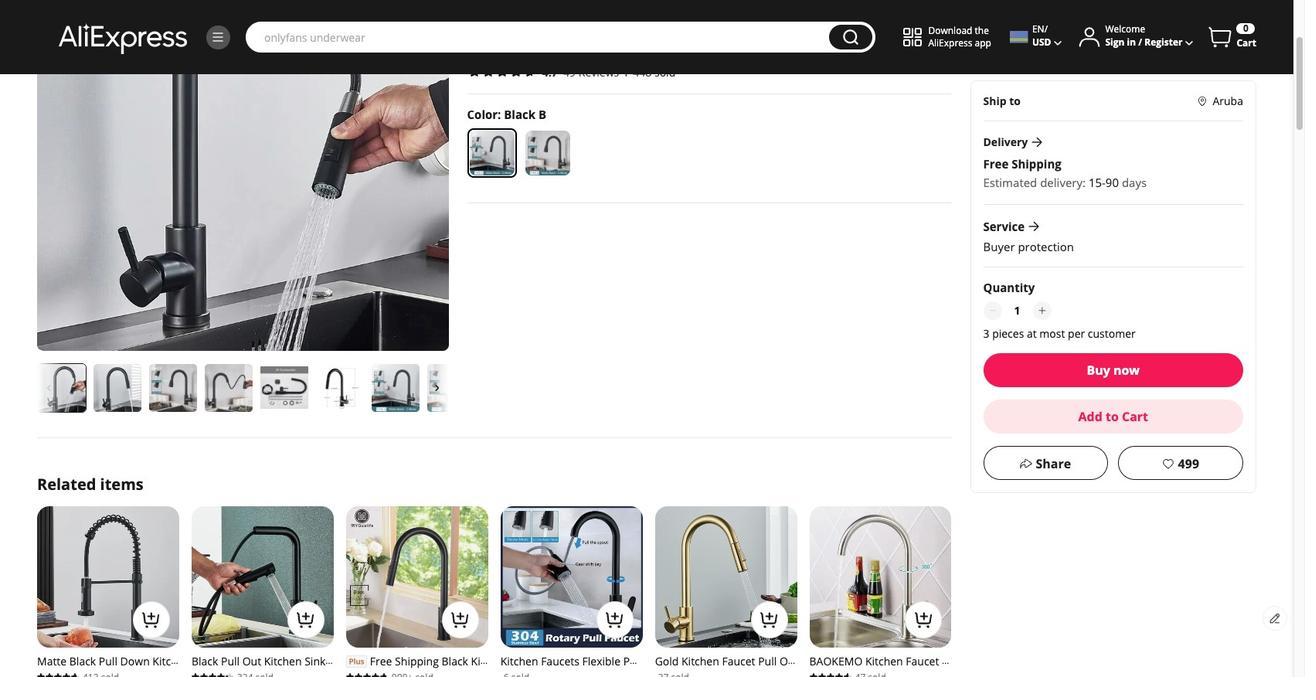Task type: locate. For each thing, give the bounding box(es) containing it.
0 vertical spatial shipping
[[1012, 156, 1062, 172]]

down
[[120, 654, 150, 669]]

black up chrome
[[69, 654, 96, 669]]

pull up chrome
[[99, 654, 117, 669]]

0 horizontal spatial 2
[[269, 669, 275, 677]]

faucet inside black pull out kitchen sink faucet flexible 2 modes st
[[192, 669, 225, 677]]

pull inside black kitchen faucet flexible pull out 2 modes nozzle hot cold water mixer tap deck mounted sprayer and stream sus 304 faucets
[[639, 21, 661, 36]]

free
[[983, 156, 1009, 172], [370, 654, 392, 669]]

1 horizontal spatial b
[[942, 654, 949, 669]]

0 cart
[[1237, 22, 1257, 49]]

cart
[[1237, 36, 1257, 49], [1122, 408, 1148, 425]]

quantity
[[983, 280, 1035, 295]]

1 vertical spatial b
[[942, 654, 949, 669]]

faucets inside the 'kitchen faucets flexible pull -out sink mixer tap 2 mod'
[[541, 654, 580, 669]]

0 horizontal spatial sink
[[305, 654, 326, 669]]

pull inside gold kitchen faucet pull ou t kitchen sink water tap si
[[758, 654, 777, 669]]

tap up aliexpress
[[908, 21, 929, 36]]

0 vertical spatial flexible
[[591, 21, 636, 36]]

modes up 304
[[698, 21, 736, 36]]

1 vertical spatial flexible
[[582, 654, 621, 669]]

kitch
[[153, 654, 178, 669]]

0 vertical spatial cart
[[1237, 36, 1257, 49]]

modes inside black kitchen faucet flexible pull out 2 modes nozzle hot cold water mixer tap deck mounted sprayer and stream sus 304 faucets
[[698, 21, 736, 36]]

2 horizontal spatial tap
[[908, 21, 929, 36]]

2 horizontal spatial 2
[[689, 21, 695, 36]]

shipping inside the free shipping black kit chen faucet two function
[[395, 654, 439, 669]]

per
[[1068, 326, 1085, 341]]

0 horizontal spatial to
[[1009, 94, 1021, 108]]

faucet right dual
[[192, 669, 225, 677]]

kitchen
[[502, 21, 546, 36], [264, 654, 302, 669], [501, 654, 538, 669], [682, 654, 719, 669], [866, 654, 903, 669], [662, 669, 699, 677]]

black right :
[[504, 106, 536, 122]]

to
[[1009, 94, 1021, 108], [1106, 408, 1119, 425]]

0 horizontal spatial b
[[539, 106, 546, 122]]

to inside the add to cart button
[[1106, 408, 1119, 425]]

0 horizontal spatial /
[[1045, 23, 1048, 36]]

download the aliexpress app
[[929, 24, 992, 49]]

shipping for estimated
[[1012, 156, 1062, 172]]

pull left ou
[[758, 654, 777, 669]]

out
[[664, 21, 685, 36], [242, 654, 261, 669], [504, 669, 523, 677]]

1 vertical spatial free
[[370, 654, 392, 669]]

ship
[[983, 94, 1007, 108]]

1 vertical spatial shipping
[[395, 654, 439, 669]]

sink inside the 'kitchen faucets flexible pull -out sink mixer tap 2 mod'
[[526, 669, 547, 677]]

faucet left ou
[[722, 654, 755, 669]]

360
[[920, 669, 938, 677]]

cart inside button
[[1122, 408, 1148, 425]]

None button
[[830, 25, 873, 49]]

t
[[655, 669, 659, 677]]

en
[[1032, 23, 1045, 36]]

matte black pull down kitch en faucet chrome dual m
[[37, 654, 178, 677]]

1 vertical spatial faucets
[[541, 654, 580, 669]]

0 vertical spatial water
[[833, 21, 868, 36]]

1 vertical spatial out
[[242, 654, 261, 669]]

1 horizontal spatial sink
[[526, 669, 547, 677]]

mixer left the download
[[871, 21, 905, 36]]

out inside the 'kitchen faucets flexible pull -out sink mixer tap 2 mod'
[[504, 669, 523, 677]]

304
[[697, 37, 716, 52]]

black inside black pull out kitchen sink faucet flexible 2 modes st
[[192, 654, 218, 669]]

1 vertical spatial modes
[[278, 669, 312, 677]]

/ right the
[[1045, 23, 1048, 36]]

1 horizontal spatial /
[[1139, 36, 1142, 49]]

pull inside black pull out kitchen sink faucet flexible 2 modes st
[[221, 654, 240, 669]]

estimated
[[983, 175, 1037, 190]]

1 horizontal spatial tap
[[759, 669, 778, 677]]

b inside baokemo kitchen faucet b rushed stainless stee 360
[[942, 654, 949, 669]]

out inside black kitchen faucet flexible pull out 2 modes nozzle hot cold water mixer tap deck mounted sprayer and stream sus 304 faucets
[[664, 21, 685, 36]]

add to cart
[[1079, 408, 1148, 425]]

tap left "t"
[[581, 669, 600, 677]]

buy
[[1087, 362, 1110, 379]]

faucet up 360
[[906, 654, 939, 669]]

0 horizontal spatial cart
[[1122, 408, 1148, 425]]

free up estimated
[[983, 156, 1009, 172]]

faucet inside baokemo kitchen faucet b rushed stainless stee 360
[[906, 654, 939, 669]]

shipping inside free shipping estimated delivery: 15-90 days
[[1012, 156, 1062, 172]]

1 horizontal spatial to
[[1106, 408, 1119, 425]]

౹
[[625, 65, 628, 79]]

1 horizontal spatial 2
[[602, 669, 609, 677]]

shipping up estimated
[[1012, 156, 1062, 172]]

free inside the free shipping black kit chen faucet two function
[[370, 654, 392, 669]]

b
[[539, 106, 546, 122], [942, 654, 949, 669]]

shipping
[[1012, 156, 1062, 172], [395, 654, 439, 669]]

-
[[501, 669, 504, 677]]

1 horizontal spatial out
[[504, 669, 523, 677]]

two
[[409, 669, 430, 677]]

tap left the rushed
[[759, 669, 778, 677]]

1 vertical spatial mixer
[[550, 669, 578, 677]]

stainless
[[848, 669, 892, 677]]

faucet inside the free shipping black kit chen faucet two function
[[373, 669, 407, 677]]

/
[[1045, 23, 1048, 36], [1139, 36, 1142, 49]]

most
[[1040, 326, 1065, 341]]

0 vertical spatial to
[[1009, 94, 1021, 108]]

free up chen
[[370, 654, 392, 669]]

pull left gold
[[623, 654, 642, 669]]

free shipping estimated delivery: 15-90 days
[[983, 156, 1147, 190]]

reviews
[[579, 65, 619, 79]]

water inside gold kitchen faucet pull ou t kitchen sink water tap si
[[726, 669, 756, 677]]

3
[[983, 326, 990, 341]]

en
[[37, 669, 50, 677]]

2 horizontal spatial out
[[664, 21, 685, 36]]

to right ship
[[1009, 94, 1021, 108]]

0 vertical spatial mixer
[[871, 21, 905, 36]]

faucet inside matte black pull down kitch en faucet chrome dual m
[[53, 669, 86, 677]]

onlyfans underwear text field
[[257, 29, 822, 45]]

in
[[1127, 36, 1136, 49]]

0 vertical spatial out
[[664, 21, 685, 36]]

1 horizontal spatial faucets
[[719, 37, 764, 52]]

4.7
[[542, 65, 558, 79]]

items
[[100, 473, 144, 494]]

2 vertical spatial out
[[504, 669, 523, 677]]

modes left chen
[[278, 669, 312, 677]]

add to cart button
[[983, 400, 1244, 434]]

4.7 49 reviews ౹ 448 sold
[[542, 65, 676, 79]]

download
[[929, 24, 973, 37]]

1 vertical spatial to
[[1106, 408, 1119, 425]]

tap inside black kitchen faucet flexible pull out 2 modes nozzle hot cold water mixer tap deck mounted sprayer and stream sus 304 faucets
[[908, 21, 929, 36]]

0 vertical spatial b
[[539, 106, 546, 122]]

0 horizontal spatial tap
[[581, 669, 600, 677]]

free inside free shipping estimated delivery: 15-90 days
[[983, 156, 1009, 172]]

pull right kitch
[[221, 654, 240, 669]]

register
[[1145, 36, 1183, 49]]

faucet left two
[[373, 669, 407, 677]]

15-
[[1089, 175, 1106, 190]]

0 horizontal spatial faucets
[[541, 654, 580, 669]]

0 horizontal spatial mixer
[[550, 669, 578, 677]]

0 horizontal spatial shipping
[[395, 654, 439, 669]]

cart down 0
[[1237, 36, 1257, 49]]

0 horizontal spatial modes
[[278, 669, 312, 677]]

aruba
[[1213, 94, 1244, 108]]

pull inside the 'kitchen faucets flexible pull -out sink mixer tap 2 mod'
[[623, 654, 642, 669]]

1 horizontal spatial mixer
[[871, 21, 905, 36]]

0 vertical spatial faucets
[[719, 37, 764, 52]]

flexible inside black pull out kitchen sink faucet flexible 2 modes st
[[228, 669, 266, 677]]

ship to
[[983, 94, 1021, 108]]

out for pull
[[664, 21, 685, 36]]

mixer right -
[[550, 669, 578, 677]]

faucet
[[549, 21, 588, 36], [722, 654, 755, 669], [906, 654, 939, 669], [53, 669, 86, 677], [192, 669, 225, 677], [373, 669, 407, 677]]

0 vertical spatial free
[[983, 156, 1009, 172]]

app
[[975, 36, 992, 49]]

free shipping black kit chen faucet two function link
[[346, 506, 488, 677]]

black inside matte black pull down kitch en faucet chrome dual m
[[69, 654, 96, 669]]

black up function
[[442, 654, 468, 669]]

delivery
[[983, 135, 1028, 149]]

tap inside the 'kitchen faucets flexible pull -out sink mixer tap 2 mod'
[[581, 669, 600, 677]]

pull
[[639, 21, 661, 36], [99, 654, 117, 669], [221, 654, 240, 669], [623, 654, 642, 669], [758, 654, 777, 669]]

chen
[[346, 669, 371, 677]]

1 vertical spatial cart
[[1122, 408, 1148, 425]]

and
[[602, 37, 624, 52]]

2 horizontal spatial sink
[[702, 669, 723, 677]]

black right kitch
[[192, 654, 218, 669]]

water inside black kitchen faucet flexible pull out 2 modes nozzle hot cold water mixer tap deck mounted sprayer and stream sus 304 faucets
[[833, 21, 868, 36]]

mixer
[[871, 21, 905, 36], [550, 669, 578, 677]]

deck
[[467, 37, 496, 52]]

tap
[[908, 21, 929, 36], [581, 669, 600, 677], [759, 669, 778, 677]]

to right add
[[1106, 408, 1119, 425]]

water
[[833, 21, 868, 36], [726, 669, 756, 677]]

None text field
[[1005, 302, 1030, 320]]

0 horizontal spatial free
[[370, 654, 392, 669]]

faucets inside black kitchen faucet flexible pull out 2 modes nozzle hot cold water mixer tap deck mounted sprayer and stream sus 304 faucets
[[719, 37, 764, 52]]

aliexpress
[[929, 36, 973, 49]]

black up deck
[[467, 21, 499, 36]]

b for baokemo kitchen faucet b rushed stainless stee 360 
[[942, 654, 949, 669]]

1 horizontal spatial free
[[983, 156, 1009, 172]]

1 horizontal spatial water
[[833, 21, 868, 36]]

shipping up two
[[395, 654, 439, 669]]

2 inside the 'kitchen faucets flexible pull -out sink mixer tap 2 mod'
[[602, 669, 609, 677]]

1 horizontal spatial modes
[[698, 21, 736, 36]]

sink
[[305, 654, 326, 669], [526, 669, 547, 677], [702, 669, 723, 677]]

0 horizontal spatial water
[[726, 669, 756, 677]]

1 horizontal spatial shipping
[[1012, 156, 1062, 172]]

modes
[[698, 21, 736, 36], [278, 669, 312, 677]]

0 horizontal spatial out
[[242, 654, 261, 669]]

49
[[564, 65, 576, 79]]

cart right add
[[1122, 408, 1148, 425]]

chrome
[[89, 669, 129, 677]]

faucet up sprayer
[[549, 21, 588, 36]]

1 vertical spatial water
[[726, 669, 756, 677]]

2 vertical spatial flexible
[[228, 669, 266, 677]]

share
[[1036, 455, 1071, 472]]

modes inside black pull out kitchen sink faucet flexible 2 modes st
[[278, 669, 312, 677]]

0 vertical spatial modes
[[698, 21, 736, 36]]

customer
[[1088, 326, 1136, 341]]

black kitchen faucet flexible pull out 2 modes nozzle hot cold water mixer tap deck mounted sprayer and stream sus 304 faucets
[[467, 21, 929, 52]]

faucet down matte at the left bottom
[[53, 669, 86, 677]]

pull up "stream"
[[639, 21, 661, 36]]

:
[[498, 106, 501, 122]]

pull inside matte black pull down kitch en faucet chrome dual m
[[99, 654, 117, 669]]

/ right in
[[1139, 36, 1142, 49]]

black
[[467, 21, 499, 36], [504, 106, 536, 122], [69, 654, 96, 669], [192, 654, 218, 669], [442, 654, 468, 669]]

sink inside gold kitchen faucet pull ou t kitchen sink water tap si
[[702, 669, 723, 677]]

tap inside gold kitchen faucet pull ou t kitchen sink water tap si
[[759, 669, 778, 677]]



Task type: describe. For each thing, give the bounding box(es) containing it.
related
[[37, 473, 96, 494]]

free for free shipping estimated delivery: 15-90 days
[[983, 156, 1009, 172]]

free shipping black kit chen faucet two function 
[[346, 654, 486, 677]]

buyer protection
[[983, 239, 1074, 254]]

gold
[[655, 654, 679, 669]]

usd
[[1032, 36, 1051, 49]]

sold
[[655, 65, 676, 79]]

black inside the free shipping black kit chen faucet two function
[[442, 654, 468, 669]]

color : black b
[[467, 106, 546, 122]]

2 inside black kitchen faucet flexible pull out 2 modes nozzle hot cold water mixer tap deck mounted sprayer and stream sus 304 faucets
[[689, 21, 695, 36]]

color
[[467, 106, 498, 122]]

kitchen faucets flexible pull -out sink mixer tap 2 mod link
[[501, 506, 643, 677]]

499
[[1178, 455, 1200, 472]]

flexible inside the 'kitchen faucets flexible pull -out sink mixer tap 2 mod'
[[582, 654, 621, 669]]

free for free shipping black kit chen faucet two function 
[[370, 654, 392, 669]]

baokemo kitchen faucet b rushed stainless stee 360 link
[[810, 506, 952, 677]]

related items
[[37, 473, 144, 494]]

out inside black pull out kitchen sink faucet flexible 2 modes st
[[242, 654, 261, 669]]

kitchen inside the 'kitchen faucets flexible pull -out sink mixer tap 2 mod'
[[501, 654, 538, 669]]

90
[[1106, 175, 1119, 190]]

to for add
[[1106, 408, 1119, 425]]

b for color : black b
[[539, 106, 546, 122]]

add
[[1079, 408, 1103, 425]]

gold kitchen faucet pull ou t kitchen sink water tap si link
[[655, 506, 797, 677]]

buy now button
[[983, 353, 1244, 387]]

shipping for black
[[395, 654, 439, 669]]

49 reviews link
[[558, 65, 619, 79]]

kitchen inside black pull out kitchen sink faucet flexible 2 modes st
[[264, 654, 302, 669]]

cold
[[805, 21, 830, 36]]

3 pieces at most per customer
[[983, 326, 1136, 341]]

dual
[[132, 669, 155, 677]]

2 inside black pull out kitchen sink faucet flexible 2 modes st
[[269, 669, 275, 677]]

stream
[[627, 37, 669, 52]]

1 horizontal spatial cart
[[1237, 36, 1257, 49]]

flexible inside black kitchen faucet flexible pull out 2 modes nozzle hot cold water mixer tap deck mounted sprayer and stream sus 304 faucets
[[591, 21, 636, 36]]

welcome
[[1106, 23, 1146, 36]]

sus
[[672, 37, 694, 52]]

matte black pull down kitch en faucet chrome dual m link
[[37, 506, 179, 677]]

black inside black kitchen faucet flexible pull out 2 modes nozzle hot cold water mixer tap deck mounted sprayer and stream sus 304 faucets
[[467, 21, 499, 36]]

buyer
[[983, 239, 1015, 254]]

kitchen inside baokemo kitchen faucet b rushed stainless stee 360
[[866, 654, 903, 669]]

faucet inside gold kitchen faucet pull ou t kitchen sink water tap si
[[722, 654, 755, 669]]

sign
[[1106, 36, 1125, 49]]

448
[[633, 65, 652, 79]]

out for -
[[504, 669, 523, 677]]

buy now
[[1087, 362, 1140, 379]]

kitchen inside black kitchen faucet flexible pull out 2 modes nozzle hot cold water mixer tap deck mounted sprayer and stream sus 304 faucets
[[502, 21, 546, 36]]

baokemo kitchen faucet b rushed stainless stee 360 
[[810, 654, 950, 677]]

pieces
[[992, 326, 1024, 341]]

1sqid_b image
[[211, 30, 225, 44]]

stee
[[895, 669, 917, 677]]

at
[[1027, 326, 1037, 341]]

nozzle
[[739, 21, 778, 36]]

mixer inside the 'kitchen faucets flexible pull -out sink mixer tap 2 mod'
[[550, 669, 578, 677]]

black pull out kitchen sink faucet flexible 2 modes st link
[[192, 506, 334, 677]]

mounted
[[499, 37, 551, 52]]

baokemo
[[810, 654, 863, 669]]

rushed
[[810, 669, 845, 677]]

sign in / register
[[1106, 36, 1183, 49]]

matte
[[37, 654, 67, 669]]

hot
[[781, 21, 802, 36]]

gold kitchen faucet pull ou t kitchen sink water tap si
[[655, 654, 796, 677]]

now
[[1114, 362, 1140, 379]]

service
[[983, 219, 1025, 234]]

function
[[433, 669, 477, 677]]

ou
[[780, 654, 795, 669]]

protection
[[1018, 239, 1074, 254]]

kit
[[471, 654, 484, 669]]

the
[[975, 24, 989, 37]]

sprayer
[[554, 37, 599, 52]]

mixer inside black kitchen faucet flexible pull out 2 modes nozzle hot cold water mixer tap deck mounted sprayer and stream sus 304 faucets
[[871, 21, 905, 36]]

en /
[[1032, 23, 1048, 36]]

kitchen faucets flexible pull -out sink mixer tap 2 mod
[[501, 654, 642, 677]]

black pull out kitchen sink faucet flexible 2 modes st
[[192, 654, 329, 677]]

0
[[1244, 22, 1249, 35]]

sink inside black pull out kitchen sink faucet flexible 2 modes st
[[305, 654, 326, 669]]

faucet inside black kitchen faucet flexible pull out 2 modes nozzle hot cold water mixer tap deck mounted sprayer and stream sus 304 faucets
[[549, 21, 588, 36]]

delivery:
[[1040, 175, 1086, 190]]

days
[[1122, 175, 1147, 190]]

to for ship
[[1009, 94, 1021, 108]]



Task type: vqa. For each thing, say whether or not it's contained in the screenshot.
first row from the bottom
no



